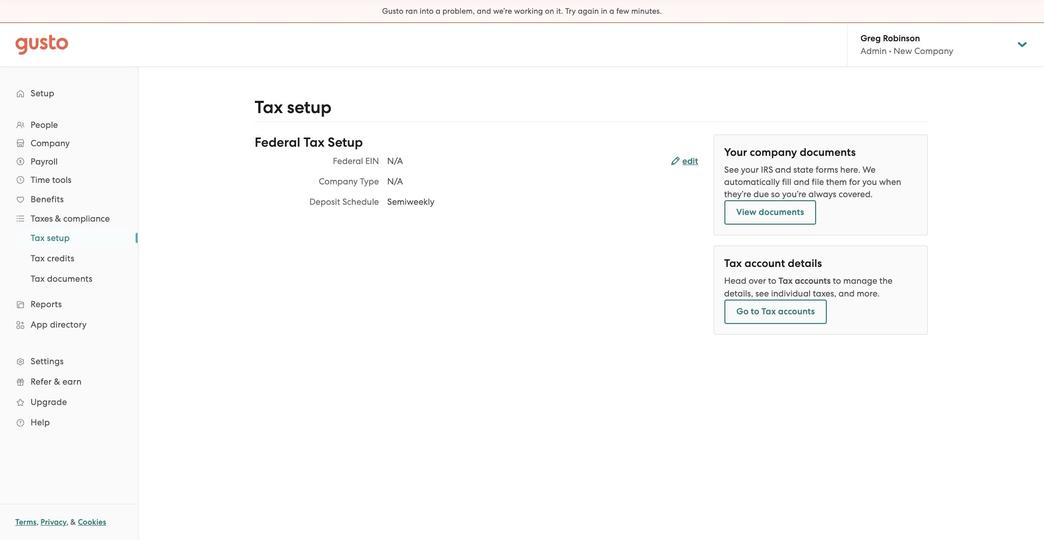 Task type: describe. For each thing, give the bounding box(es) containing it.
privacy
[[41, 518, 66, 527]]

tax setup inside gusto navigation element
[[31, 233, 70, 243]]

help
[[31, 418, 50, 428]]

tax setup link
[[18, 229, 127, 247]]

in
[[601, 7, 607, 16]]

file
[[812, 177, 824, 187]]

tax account details
[[724, 257, 822, 270]]

upgrade link
[[10, 393, 127, 411]]

tax credits
[[31, 253, 74, 264]]

more.
[[857, 289, 880, 299]]

1 horizontal spatial tax setup
[[255, 97, 332, 118]]

go
[[736, 306, 749, 317]]

2 a from the left
[[609, 7, 614, 16]]

view
[[736, 207, 757, 218]]

manage
[[843, 276, 877, 286]]

company for company
[[31, 138, 70, 148]]

documents for tax documents
[[47, 274, 93, 284]]

time
[[31, 175, 50, 185]]

time tools
[[31, 175, 71, 185]]

gusto navigation element
[[0, 67, 138, 449]]

so
[[771, 189, 780, 199]]

documents for view documents
[[759, 207, 804, 218]]

your company documents
[[724, 146, 856, 159]]

new
[[894, 46, 912, 56]]

reports
[[31, 299, 62, 309]]

fill
[[782, 177, 791, 187]]

to inside head over to tax accounts
[[768, 276, 776, 286]]

federal ein
[[333, 156, 379, 166]]

people button
[[10, 116, 127, 134]]

0 vertical spatial setup
[[287, 97, 332, 118]]

federal for federal tax setup
[[255, 135, 300, 150]]

greg robinson admin • new company
[[861, 33, 953, 56]]

tax inside button
[[761, 306, 776, 317]]

taxes & compliance button
[[10, 210, 127, 228]]

0 vertical spatial accounts
[[795, 276, 831, 286]]

n/a for company type
[[387, 176, 403, 187]]

into
[[420, 7, 434, 16]]

robinson
[[883, 33, 920, 44]]

tax documents
[[31, 274, 93, 284]]

when
[[879, 177, 901, 187]]

see
[[755, 289, 769, 299]]

accounts inside button
[[778, 306, 815, 317]]

problem,
[[442, 7, 475, 16]]

state
[[793, 165, 814, 175]]

admin
[[861, 46, 887, 56]]

here.
[[840, 165, 860, 175]]

reports link
[[10, 295, 127, 314]]

company for company type
[[319, 176, 358, 187]]

credits
[[47, 253, 74, 264]]

edit button
[[671, 155, 698, 168]]

app
[[31, 320, 48, 330]]

the
[[879, 276, 893, 286]]

head over to tax accounts
[[724, 276, 831, 286]]

few
[[616, 7, 629, 16]]

list containing people
[[0, 116, 138, 433]]

refer & earn link
[[10, 373, 127, 391]]

deposit schedule
[[309, 197, 379, 207]]

and down state
[[794, 177, 810, 187]]

you
[[862, 177, 877, 187]]

help link
[[10, 413, 127, 432]]

1 a from the left
[[436, 7, 441, 16]]

setup inside gusto navigation element
[[47, 233, 70, 243]]

due
[[753, 189, 769, 199]]

2 , from the left
[[66, 518, 68, 527]]

time tools button
[[10, 171, 127, 189]]

to inside button
[[751, 306, 759, 317]]

tax documents link
[[18, 270, 127, 288]]

earn
[[62, 377, 82, 387]]

go to tax accounts
[[736, 306, 815, 317]]

federal for federal ein
[[333, 156, 363, 166]]

try
[[565, 7, 576, 16]]

tax credits link
[[18, 249, 127, 268]]

refer & earn
[[31, 377, 82, 387]]

always
[[808, 189, 836, 199]]

list containing tax setup
[[0, 228, 138, 289]]

individual
[[771, 289, 811, 299]]

1 vertical spatial setup
[[328, 135, 363, 150]]

setup link
[[10, 84, 127, 102]]

again
[[578, 7, 599, 16]]

covered.
[[839, 189, 873, 199]]

directory
[[50, 320, 87, 330]]

schedule
[[342, 197, 379, 207]]

settings
[[31, 356, 64, 367]]

and left we're
[[477, 7, 491, 16]]

go to tax accounts button
[[724, 300, 827, 324]]

upgrade
[[31, 397, 67, 407]]



Task type: vqa. For each thing, say whether or not it's contained in the screenshot.
Head
yes



Task type: locate. For each thing, give the bounding box(es) containing it.
company
[[914, 46, 953, 56], [31, 138, 70, 148], [319, 176, 358, 187]]

details
[[788, 257, 822, 270]]

refer
[[31, 377, 52, 387]]

1 vertical spatial federal
[[333, 156, 363, 166]]

view documents
[[736, 207, 804, 218]]

n/a right type
[[387, 176, 403, 187]]

& left the cookies in the bottom of the page
[[70, 518, 76, 527]]

company inside dropdown button
[[31, 138, 70, 148]]

taxes
[[31, 214, 53, 224]]

your
[[724, 146, 747, 159]]

to manage the details, see individual taxes, and more.
[[724, 276, 893, 299]]

ran
[[406, 7, 418, 16]]

taxes,
[[813, 289, 836, 299]]

documents down so
[[759, 207, 804, 218]]

semiweekly
[[387, 197, 434, 207]]

payroll button
[[10, 152, 127, 171]]

minutes.
[[631, 7, 662, 16]]

to right over
[[768, 276, 776, 286]]

federal tax setup
[[255, 135, 363, 150]]

on
[[545, 7, 554, 16]]

1 vertical spatial &
[[54, 377, 60, 387]]

see your irs and state forms here. we automatically fill and file them for you when they're due so you're always covered.
[[724, 165, 901, 199]]

gusto ran into a problem, and we're working on it. try again in a few minutes.
[[382, 7, 662, 16]]

1 vertical spatial accounts
[[778, 306, 815, 317]]

they're
[[724, 189, 751, 199]]

0 vertical spatial tax setup
[[255, 97, 332, 118]]

0 horizontal spatial setup
[[47, 233, 70, 243]]

we
[[863, 165, 876, 175]]

2 vertical spatial documents
[[47, 274, 93, 284]]

and
[[477, 7, 491, 16], [775, 165, 791, 175], [794, 177, 810, 187], [839, 289, 855, 299]]

view documents link
[[724, 200, 816, 225]]

payroll
[[31, 157, 58, 167]]

1 vertical spatial company
[[31, 138, 70, 148]]

1 n/a from the top
[[387, 156, 403, 166]]

documents up forms
[[800, 146, 856, 159]]

to
[[768, 276, 776, 286], [833, 276, 841, 286], [751, 306, 759, 317]]

1 horizontal spatial a
[[609, 7, 614, 16]]

& for earn
[[54, 377, 60, 387]]

company down people
[[31, 138, 70, 148]]

tax setup up tax credits
[[31, 233, 70, 243]]

0 horizontal spatial ,
[[37, 518, 39, 527]]

1 vertical spatial documents
[[759, 207, 804, 218]]

0 vertical spatial n/a
[[387, 156, 403, 166]]

app directory link
[[10, 316, 127, 334]]

and up fill
[[775, 165, 791, 175]]

& inside dropdown button
[[55, 214, 61, 224]]

company button
[[10, 134, 127, 152]]

•
[[889, 46, 891, 56]]

a
[[436, 7, 441, 16], [609, 7, 614, 16]]

1 horizontal spatial setup
[[287, 97, 332, 118]]

documents down tax credits link
[[47, 274, 93, 284]]

0 horizontal spatial to
[[751, 306, 759, 317]]

2 vertical spatial company
[[319, 176, 358, 187]]

0 horizontal spatial tax setup
[[31, 233, 70, 243]]

1 vertical spatial tax setup
[[31, 233, 70, 243]]

automatically
[[724, 177, 780, 187]]

app directory
[[31, 320, 87, 330]]

2 horizontal spatial company
[[914, 46, 953, 56]]

to right go
[[751, 306, 759, 317]]

a right in
[[609, 7, 614, 16]]

people
[[31, 120, 58, 130]]

0 horizontal spatial federal
[[255, 135, 300, 150]]

account
[[745, 257, 785, 270]]

0 vertical spatial &
[[55, 214, 61, 224]]

company up the deposit schedule
[[319, 176, 358, 187]]

documents inside tax documents link
[[47, 274, 93, 284]]

settings link
[[10, 352, 127, 371]]

privacy link
[[41, 518, 66, 527]]

setup up federal ein
[[328, 135, 363, 150]]

2 vertical spatial &
[[70, 518, 76, 527]]

documents
[[800, 146, 856, 159], [759, 207, 804, 218], [47, 274, 93, 284]]

0 horizontal spatial a
[[436, 7, 441, 16]]

setup
[[31, 88, 54, 98], [328, 135, 363, 150]]

0 vertical spatial company
[[914, 46, 953, 56]]

taxes & compliance
[[31, 214, 110, 224]]

1 horizontal spatial federal
[[333, 156, 363, 166]]

irs
[[761, 165, 773, 175]]

0 horizontal spatial setup
[[31, 88, 54, 98]]

0 vertical spatial documents
[[800, 146, 856, 159]]

cookies button
[[78, 516, 106, 529]]

and inside to manage the details, see individual taxes, and more.
[[839, 289, 855, 299]]

2 n/a from the top
[[387, 176, 403, 187]]

to up taxes,
[[833, 276, 841, 286]]

0 horizontal spatial company
[[31, 138, 70, 148]]

you're
[[782, 189, 806, 199]]

for
[[849, 177, 860, 187]]

0 vertical spatial federal
[[255, 135, 300, 150]]

&
[[55, 214, 61, 224], [54, 377, 60, 387], [70, 518, 76, 527]]

home image
[[15, 34, 68, 55]]

setup inside gusto navigation element
[[31, 88, 54, 98]]

over
[[749, 276, 766, 286]]

compliance
[[63, 214, 110, 224]]

company type
[[319, 176, 379, 187]]

1 vertical spatial setup
[[47, 233, 70, 243]]

edit
[[682, 156, 698, 167]]

benefits
[[31, 194, 64, 204]]

setup up federal tax setup
[[287, 97, 332, 118]]

& left earn
[[54, 377, 60, 387]]

them
[[826, 177, 847, 187]]

company right new
[[914, 46, 953, 56]]

and down manage
[[839, 289, 855, 299]]

terms , privacy , & cookies
[[15, 518, 106, 527]]

company
[[750, 146, 797, 159]]

terms link
[[15, 518, 37, 527]]

accounts
[[795, 276, 831, 286], [778, 306, 815, 317]]

1 horizontal spatial setup
[[328, 135, 363, 150]]

2 horizontal spatial to
[[833, 276, 841, 286]]

2 list from the top
[[0, 228, 138, 289]]

0 vertical spatial setup
[[31, 88, 54, 98]]

tax setup up federal tax setup
[[255, 97, 332, 118]]

setup up credits
[[47, 233, 70, 243]]

we're
[[493, 7, 512, 16]]

benefits link
[[10, 190, 127, 208]]

documents inside the view documents link
[[759, 207, 804, 218]]

your
[[741, 165, 759, 175]]

n/a for federal ein
[[387, 156, 403, 166]]

deposit
[[309, 197, 340, 207]]

1 horizontal spatial ,
[[66, 518, 68, 527]]

accounts up taxes,
[[795, 276, 831, 286]]

details,
[[724, 289, 753, 299]]

to inside to manage the details, see individual taxes, and more.
[[833, 276, 841, 286]]

,
[[37, 518, 39, 527], [66, 518, 68, 527]]

, left privacy link
[[37, 518, 39, 527]]

cookies
[[78, 518, 106, 527]]

setup up people
[[31, 88, 54, 98]]

1 horizontal spatial company
[[319, 176, 358, 187]]

1 list from the top
[[0, 116, 138, 433]]

list
[[0, 116, 138, 433], [0, 228, 138, 289]]

, left the cookies in the bottom of the page
[[66, 518, 68, 527]]

1 horizontal spatial to
[[768, 276, 776, 286]]

& right taxes
[[55, 214, 61, 224]]

& for compliance
[[55, 214, 61, 224]]

see
[[724, 165, 739, 175]]

accounts down individual
[[778, 306, 815, 317]]

n/a
[[387, 156, 403, 166], [387, 176, 403, 187]]

forms
[[816, 165, 838, 175]]

greg
[[861, 33, 881, 44]]

tools
[[52, 175, 71, 185]]

company inside greg robinson admin • new company
[[914, 46, 953, 56]]

n/a right ein on the top left of page
[[387, 156, 403, 166]]

head
[[724, 276, 746, 286]]

a right into
[[436, 7, 441, 16]]

gusto
[[382, 7, 404, 16]]

1 , from the left
[[37, 518, 39, 527]]

type
[[360, 176, 379, 187]]

1 vertical spatial n/a
[[387, 176, 403, 187]]



